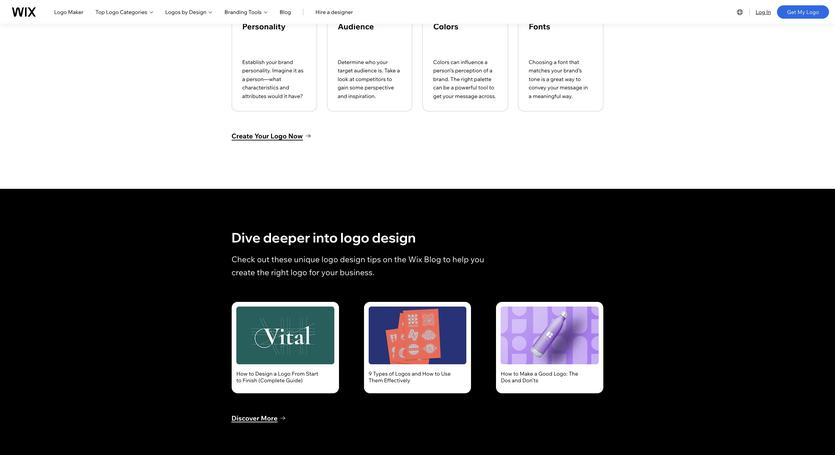 Task type: vqa. For each thing, say whether or not it's contained in the screenshot.
You at the bottom right of page
yes



Task type: locate. For each thing, give the bounding box(es) containing it.
2 how from the left
[[423, 370, 434, 377]]

log
[[756, 9, 766, 15]]

inspiration.
[[349, 93, 376, 99]]

and inside 'establish your brand personality. imagine it as a person—what characteristics and attributes would it have?'
[[280, 84, 289, 91]]

colors inside colors can influence a person's perception of a brand. the right palette can be a powerful tool to get your message across.
[[434, 59, 450, 65]]

design up business.
[[340, 254, 366, 264]]

right
[[461, 76, 473, 82], [271, 267, 289, 277]]

design inside logos by design popup button
[[189, 9, 207, 15]]

logo maker
[[54, 9, 84, 15]]

who
[[365, 59, 376, 65]]

to inside determine who your target audience is. take a look at competitors to gain some perspective and inspiration.
[[387, 76, 392, 82]]

your up imagine
[[266, 59, 277, 65]]

to left make
[[514, 370, 519, 377]]

how left use
[[423, 370, 434, 377]]

1 horizontal spatial logo
[[322, 254, 338, 264]]

0 horizontal spatial how
[[237, 370, 248, 377]]

hire
[[316, 9, 326, 15]]

design up "on"
[[372, 229, 416, 246]]

the
[[451, 76, 460, 82], [569, 370, 579, 377]]

to left use
[[435, 370, 440, 377]]

a right hire
[[327, 9, 330, 15]]

is
[[542, 76, 546, 82]]

1 how from the left
[[237, 370, 248, 377]]

top
[[96, 9, 105, 15]]

1 horizontal spatial design
[[255, 370, 273, 377]]

1 horizontal spatial right
[[461, 76, 473, 82]]

1 vertical spatial colors
[[434, 59, 450, 65]]

0 horizontal spatial right
[[271, 267, 289, 277]]

brand.
[[434, 76, 450, 82]]

logo inside the how to design a logo from start to finish (complete guide)
[[278, 370, 291, 377]]

logos by design
[[165, 9, 207, 15]]

a right the be
[[451, 84, 454, 91]]

to inside how to make a good logo: the dos and don'ts
[[514, 370, 519, 377]]

convey
[[529, 84, 547, 91]]

logo
[[341, 229, 370, 246], [322, 254, 338, 264], [291, 267, 307, 277]]

how inside how to make a good logo: the dos and don'ts
[[501, 370, 513, 377]]

0 vertical spatial colors
[[434, 21, 459, 31]]

fonts
[[529, 21, 551, 31]]

logo up check out these unique logo design tips on the wix blog to help you create the right logo for your business.
[[341, 229, 370, 246]]

unique
[[294, 254, 320, 264]]

logo left from
[[278, 370, 291, 377]]

right up powerful
[[461, 76, 473, 82]]

0 horizontal spatial message
[[455, 93, 478, 99]]

logo down into
[[322, 254, 338, 264]]

right inside check out these unique logo design tips on the wix blog to help you create the right logo for your business.
[[271, 267, 289, 277]]

types
[[373, 370, 388, 377]]

dive
[[232, 229, 261, 246]]

the right "on"
[[394, 254, 407, 264]]

list
[[232, 302, 604, 393]]

dive deeper into logo design
[[232, 229, 416, 246]]

(complete
[[259, 377, 285, 384]]

1 vertical spatial blog
[[424, 254, 442, 264]]

logos left by
[[165, 9, 181, 15]]

how
[[237, 370, 248, 377], [423, 370, 434, 377], [501, 370, 513, 377]]

0 vertical spatial the
[[394, 254, 407, 264]]

now
[[288, 132, 303, 140]]

0 horizontal spatial design
[[189, 9, 207, 15]]

0 vertical spatial message
[[560, 84, 583, 91]]

to down take
[[387, 76, 392, 82]]

branding
[[225, 9, 247, 15]]

0 vertical spatial it
[[294, 67, 297, 74]]

language selector, english selected image
[[737, 8, 745, 16]]

log in
[[756, 9, 772, 15]]

0 vertical spatial can
[[451, 59, 460, 65]]

0 horizontal spatial of
[[389, 370, 394, 377]]

the up powerful
[[451, 76, 460, 82]]

to inside 9 types of logos and how to use them effectively
[[435, 370, 440, 377]]

1 horizontal spatial how
[[423, 370, 434, 377]]

1 vertical spatial of
[[389, 370, 394, 377]]

a right is
[[547, 76, 550, 82]]

the inside colors can influence a person's perception of a brand. the right palette can be a powerful tool to get your message across.
[[451, 76, 460, 82]]

0 vertical spatial the
[[451, 76, 460, 82]]

0 horizontal spatial blog
[[280, 9, 291, 15]]

get my logo
[[788, 9, 820, 15]]

1 vertical spatial design
[[340, 254, 366, 264]]

a right take
[[397, 67, 400, 74]]

hire a designer
[[316, 9, 353, 15]]

1 horizontal spatial of
[[484, 67, 489, 74]]

how left (complete
[[237, 370, 248, 377]]

your
[[255, 132, 269, 140]]

blog right wix
[[424, 254, 442, 264]]

1 colors from the top
[[434, 21, 459, 31]]

your inside colors can influence a person's perception of a brand. the right palette can be a powerful tool to get your message across.
[[443, 93, 454, 99]]

your down the be
[[443, 93, 454, 99]]

0 vertical spatial of
[[484, 67, 489, 74]]

design inside the how to design a logo from start to finish (complete guide)
[[255, 370, 273, 377]]

my
[[798, 9, 806, 15]]

and down gain
[[338, 93, 347, 99]]

1 horizontal spatial blog
[[424, 254, 442, 264]]

top logo categories
[[96, 9, 147, 15]]

colors for colors
[[434, 21, 459, 31]]

perception
[[455, 67, 483, 74]]

logo inside popup button
[[106, 9, 119, 15]]

dos
[[501, 377, 511, 384]]

it left as
[[294, 67, 297, 74]]

message down powerful
[[455, 93, 478, 99]]

blog up personality
[[280, 9, 291, 15]]

blog inside check out these unique logo design tips on the wix blog to help you create the right logo for your business.
[[424, 254, 442, 264]]

can up get
[[434, 84, 442, 91]]

1 horizontal spatial logos
[[395, 370, 411, 377]]

to left help
[[443, 254, 451, 264]]

1 vertical spatial the
[[569, 370, 579, 377]]

0 horizontal spatial the
[[451, 76, 460, 82]]

to right "tool"
[[490, 84, 495, 91]]

a left guide)
[[274, 370, 277, 377]]

logo left now
[[271, 132, 287, 140]]

2 horizontal spatial how
[[501, 370, 513, 377]]

1 vertical spatial logos
[[395, 370, 411, 377]]

1 vertical spatial design
[[255, 370, 273, 377]]

1 vertical spatial message
[[455, 93, 478, 99]]

white 'vital' logo on green background with faint ruler and protractor lines running through it. image
[[237, 307, 334, 364]]

from
[[292, 370, 305, 377]]

it left have?
[[284, 93, 287, 99]]

establish
[[242, 59, 265, 65]]

0 vertical spatial logos
[[165, 9, 181, 15]]

0 horizontal spatial the
[[257, 267, 269, 277]]

logo
[[54, 9, 67, 15], [106, 9, 119, 15], [807, 9, 820, 15], [271, 132, 287, 140], [278, 370, 291, 377]]

to inside choosing a font that matches your brand's tone is a great way to convey your message in a meaningful way.
[[576, 76, 581, 82]]

1 horizontal spatial message
[[560, 84, 583, 91]]

across.
[[479, 93, 496, 99]]

your up "is."
[[377, 59, 388, 65]]

1 vertical spatial logo
[[322, 254, 338, 264]]

don'ts
[[523, 377, 539, 384]]

and up would
[[280, 84, 289, 91]]

of right types
[[389, 370, 394, 377]]

1 vertical spatial it
[[284, 93, 287, 99]]

1 vertical spatial can
[[434, 84, 442, 91]]

choosing
[[529, 59, 553, 65]]

and right dos
[[512, 377, 522, 384]]

it
[[294, 67, 297, 74], [284, 93, 287, 99]]

blog
[[280, 9, 291, 15], [424, 254, 442, 264]]

message down way
[[560, 84, 583, 91]]

your right for
[[322, 267, 338, 277]]

right down these
[[271, 267, 289, 277]]

0 vertical spatial design
[[372, 229, 416, 246]]

2 vertical spatial logo
[[291, 267, 307, 277]]

2 colors from the top
[[434, 59, 450, 65]]

to right way
[[576, 76, 581, 82]]

the down out
[[257, 267, 269, 277]]

can
[[451, 59, 460, 65], [434, 84, 442, 91]]

0 horizontal spatial logos
[[165, 9, 181, 15]]

0 vertical spatial right
[[461, 76, 473, 82]]

logos by design button
[[165, 8, 213, 16]]

1 vertical spatial the
[[257, 267, 269, 277]]

establish your brand personality. imagine it as a person—what characteristics and attributes would it have?
[[242, 59, 304, 99]]

logos
[[165, 9, 181, 15], [395, 370, 411, 377]]

audience
[[338, 21, 374, 31]]

of up the 'palette'
[[484, 67, 489, 74]]

can up the person's
[[451, 59, 460, 65]]

logo down unique
[[291, 267, 307, 277]]

0 horizontal spatial design
[[340, 254, 366, 264]]

choosing a font that matches your brand's tone is a great way to convey your message in a meaningful way.
[[529, 59, 588, 99]]

how to make a good logo: the dos and don'ts list item
[[497, 302, 604, 393]]

business.
[[340, 267, 375, 277]]

design
[[372, 229, 416, 246], [340, 254, 366, 264]]

look
[[338, 76, 349, 82]]

design right by
[[189, 9, 207, 15]]

check
[[232, 254, 255, 264]]

the right logo:
[[569, 370, 579, 377]]

0 vertical spatial design
[[189, 9, 207, 15]]

1 horizontal spatial it
[[294, 67, 297, 74]]

logo right top
[[106, 9, 119, 15]]

logo:
[[554, 370, 568, 377]]

and right effectively
[[412, 370, 421, 377]]

0 vertical spatial logo
[[341, 229, 370, 246]]

font
[[558, 59, 568, 65]]

0 horizontal spatial it
[[284, 93, 287, 99]]

to left "finish"
[[237, 377, 242, 384]]

personality.
[[242, 67, 271, 74]]

to inside check out these unique logo design tips on the wix blog to help you create the right logo for your business.
[[443, 254, 451, 264]]

discover more link
[[232, 414, 288, 423]]

9
[[369, 370, 372, 377]]

2 horizontal spatial logo
[[341, 229, 370, 246]]

gain
[[338, 84, 349, 91]]

a right make
[[535, 370, 538, 377]]

more
[[261, 414, 278, 422]]

how left make
[[501, 370, 513, 377]]

and
[[280, 84, 289, 91], [338, 93, 347, 99], [412, 370, 421, 377], [512, 377, 522, 384]]

a up the 'palette'
[[490, 67, 493, 74]]

how inside 9 types of logos and how to use them effectively
[[423, 370, 434, 377]]

colors can influence a person's perception of a brand. the right palette can be a powerful tool to get your message across.
[[434, 59, 496, 99]]

0 horizontal spatial can
[[434, 84, 442, 91]]

out
[[257, 254, 270, 264]]

design
[[189, 9, 207, 15], [255, 370, 273, 377]]

effectively
[[384, 377, 411, 384]]

1 horizontal spatial the
[[394, 254, 407, 264]]

logos inside popup button
[[165, 9, 181, 15]]

a down personality.
[[242, 76, 245, 82]]

logos right types
[[395, 370, 411, 377]]

that
[[570, 59, 580, 65]]

1 horizontal spatial the
[[569, 370, 579, 377]]

your
[[266, 59, 277, 65], [377, 59, 388, 65], [552, 67, 563, 74], [548, 84, 559, 91], [443, 93, 454, 99], [322, 267, 338, 277]]

guide)
[[286, 377, 303, 384]]

the
[[394, 254, 407, 264], [257, 267, 269, 277]]

design left guide)
[[255, 370, 273, 377]]

and inside how to make a good logo: the dos and don'ts
[[512, 377, 522, 384]]

palette
[[474, 76, 492, 82]]

how inside the how to design a logo from start to finish (complete guide)
[[237, 370, 248, 377]]

1 vertical spatial right
[[271, 267, 289, 277]]

3 how from the left
[[501, 370, 513, 377]]



Task type: describe. For each thing, give the bounding box(es) containing it.
to left (complete
[[249, 370, 254, 377]]

your up great
[[552, 67, 563, 74]]

discover more
[[232, 414, 278, 422]]

a inside determine who your target audience is. take a look at competitors to gain some perspective and inspiration.
[[397, 67, 400, 74]]

9 types of logos and how to use them effectively
[[369, 370, 451, 384]]

by
[[182, 9, 188, 15]]

red sheets of paper with gray business logos on navy background. image
[[369, 307, 467, 364]]

for
[[309, 267, 320, 277]]

how to design a logo from start to finish (complete guide)
[[237, 370, 319, 384]]

right inside colors can influence a person's perception of a brand. the right palette can be a powerful tool to get your message across.
[[461, 76, 473, 82]]

how for to
[[237, 370, 248, 377]]

tone
[[529, 76, 540, 82]]

purple water bottle with logo that reads 'nio' on purple mod background. image
[[501, 307, 599, 364]]

your inside check out these unique logo design tips on the wix blog to help you create the right logo for your business.
[[322, 267, 338, 277]]

get
[[434, 93, 442, 99]]

logo right my
[[807, 9, 820, 15]]

9 types of logos and how to use them effectively list item
[[364, 302, 472, 393]]

determine
[[338, 59, 364, 65]]

brand's
[[564, 67, 582, 74]]

a inside how to make a good logo: the dos and don'ts
[[535, 370, 538, 377]]

wix
[[409, 254, 422, 264]]

0 vertical spatial blog
[[280, 9, 291, 15]]

get
[[788, 9, 797, 15]]

on
[[383, 254, 393, 264]]

them
[[369, 377, 383, 384]]

a inside the how to design a logo from start to finish (complete guide)
[[274, 370, 277, 377]]

into
[[313, 229, 338, 246]]

in
[[767, 9, 772, 15]]

message inside choosing a font that matches your brand's tone is a great way to convey your message in a meaningful way.
[[560, 84, 583, 91]]

start
[[306, 370, 319, 377]]

to inside colors can influence a person's perception of a brand. the right palette can be a powerful tool to get your message across.
[[490, 84, 495, 91]]

tips
[[367, 254, 381, 264]]

the inside how to make a good logo: the dos and don'ts
[[569, 370, 579, 377]]

create your logo now link
[[232, 131, 313, 141]]

design inside check out these unique logo design tips on the wix blog to help you create the right logo for your business.
[[340, 254, 366, 264]]

list containing how to design a logo from start to finish (complete guide)
[[232, 302, 604, 393]]

attributes
[[242, 93, 267, 99]]

way.
[[563, 93, 573, 99]]

top logo categories button
[[96, 8, 153, 16]]

have?
[[289, 93, 303, 99]]

meaningful
[[533, 93, 561, 99]]

how to make a good logo: the dos and don'ts
[[501, 370, 579, 384]]

imagine
[[272, 67, 292, 74]]

a down convey
[[529, 93, 532, 99]]

brand
[[278, 59, 293, 65]]

categories
[[120, 9, 147, 15]]

target
[[338, 67, 353, 74]]

create
[[232, 267, 255, 277]]

powerful
[[455, 84, 477, 91]]

would
[[268, 93, 283, 99]]

perspective
[[365, 84, 394, 91]]

designer
[[331, 9, 353, 15]]

blog link
[[280, 8, 291, 16]]

you
[[471, 254, 485, 264]]

logo left maker
[[54, 9, 67, 15]]

good
[[539, 370, 553, 377]]

your down great
[[548, 84, 559, 91]]

audience
[[354, 67, 377, 74]]

deeper
[[263, 229, 310, 246]]

a right influence
[[485, 59, 488, 65]]

of inside colors can influence a person's perception of a brand. the right palette can be a powerful tool to get your message across.
[[484, 67, 489, 74]]

determine who your target audience is. take a look at competitors to gain some perspective and inspiration.
[[338, 59, 400, 99]]

use
[[441, 370, 451, 377]]

0 horizontal spatial logo
[[291, 267, 307, 277]]

how to design a logo from start to finish (complete guide) list item
[[232, 302, 339, 393]]

take
[[385, 67, 396, 74]]

in
[[584, 84, 588, 91]]

get my logo link
[[778, 5, 830, 19]]

branding tools
[[225, 9, 262, 15]]

create
[[232, 132, 253, 140]]

as
[[298, 67, 304, 74]]

how for dos
[[501, 370, 513, 377]]

colors for colors can influence a person's perception of a brand. the right palette can be a powerful tool to get your message across.
[[434, 59, 450, 65]]

1 horizontal spatial can
[[451, 59, 460, 65]]

a left font
[[554, 59, 557, 65]]

your inside determine who your target audience is. take a look at competitors to gain some perspective and inspiration.
[[377, 59, 388, 65]]

way
[[565, 76, 575, 82]]

make
[[520, 370, 534, 377]]

characteristics
[[242, 84, 279, 91]]

discover
[[232, 414, 260, 422]]

person—what
[[246, 76, 281, 82]]

branding tools button
[[225, 8, 268, 16]]

and inside 9 types of logos and how to use them effectively
[[412, 370, 421, 377]]

logos inside 9 types of logos and how to use them effectively
[[395, 370, 411, 377]]

create your logo now
[[232, 132, 303, 140]]

influence
[[461, 59, 484, 65]]

help
[[453, 254, 469, 264]]

logo maker link
[[54, 8, 84, 16]]

tools
[[249, 9, 262, 15]]

be
[[444, 84, 450, 91]]

competitors
[[356, 76, 386, 82]]

is.
[[378, 67, 384, 74]]

design for to
[[255, 370, 273, 377]]

design for by
[[189, 9, 207, 15]]

and inside determine who your target audience is. take a look at competitors to gain some perspective and inspiration.
[[338, 93, 347, 99]]

matches
[[529, 67, 550, 74]]

1 horizontal spatial design
[[372, 229, 416, 246]]

hire a designer link
[[316, 8, 353, 16]]

of inside 9 types of logos and how to use them effectively
[[389, 370, 394, 377]]

message inside colors can influence a person's perception of a brand. the right palette can be a powerful tool to get your message across.
[[455, 93, 478, 99]]

check out these unique logo design tips on the wix blog to help you create the right logo for your business.
[[232, 254, 485, 277]]

maker
[[68, 9, 84, 15]]

your inside 'establish your brand personality. imagine it as a person—what characteristics and attributes would it have?'
[[266, 59, 277, 65]]

a inside 'establish your brand personality. imagine it as a person—what characteristics and attributes would it have?'
[[242, 76, 245, 82]]



